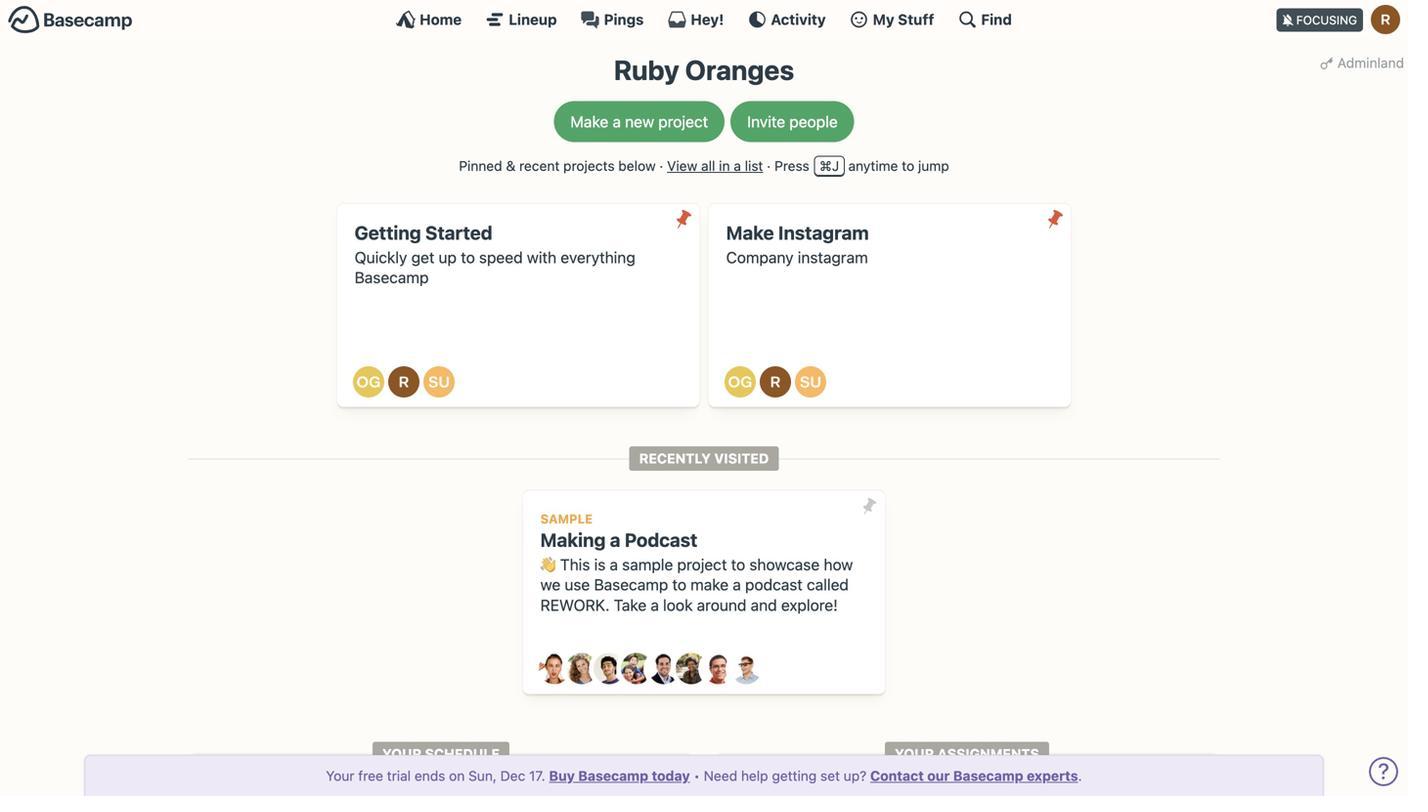 Task type: locate. For each thing, give the bounding box(es) containing it.
home link
[[396, 10, 462, 29]]

👋
[[540, 556, 556, 574]]

basecamp inside sample making a podcast 👋 this is a sample project to showcase how we use basecamp to make a podcast called rework. take a look around and explore!
[[594, 576, 668, 595]]

0 horizontal spatial make
[[570, 113, 609, 131]]

2 horizontal spatial your
[[895, 747, 934, 763]]

around
[[697, 596, 747, 615]]

we
[[540, 576, 561, 595]]

jennifer young image
[[621, 654, 652, 685]]

to inside getting started quickly get up to speed with everything basecamp
[[461, 248, 475, 267]]

activity link
[[747, 10, 826, 29]]

project inside make a new project link
[[658, 113, 708, 131]]

adminland
[[1338, 55, 1404, 71]]

your up contact
[[895, 747, 934, 763]]

•
[[694, 769, 700, 785]]

to up the podcast
[[731, 556, 745, 574]]

take
[[614, 596, 647, 615]]

company
[[726, 248, 794, 267]]

hey! button
[[667, 10, 724, 29]]

and
[[751, 596, 777, 615]]

this
[[560, 556, 590, 574]]

1 horizontal spatial ruby image
[[760, 367, 791, 398]]

0 vertical spatial make
[[570, 113, 609, 131]]

view
[[667, 158, 698, 174]]

to up 'look'
[[672, 576, 687, 595]]

invite people
[[747, 113, 838, 131]]

1 horizontal spatial ·
[[767, 158, 771, 174]]

in
[[719, 158, 730, 174]]

oranges
[[685, 54, 794, 86]]

project right new
[[658, 113, 708, 131]]

make
[[691, 576, 729, 595]]

projects
[[563, 158, 615, 174]]

project up make
[[677, 556, 727, 574]]

victor cooper image
[[730, 654, 762, 685]]

⌘
[[820, 158, 832, 174]]

· left view
[[659, 158, 663, 174]]

to right up
[[461, 248, 475, 267]]

people
[[789, 113, 838, 131]]

your for your assignments
[[895, 747, 934, 763]]

orlando gary image
[[725, 367, 756, 398]]

jared davis image
[[594, 654, 625, 685]]

find
[[981, 11, 1012, 28]]

1 horizontal spatial your
[[382, 747, 422, 763]]

0 vertical spatial project
[[658, 113, 708, 131]]

ruby
[[614, 54, 679, 86]]

stuff
[[898, 11, 934, 28]]

set
[[820, 769, 840, 785]]

None submit
[[668, 204, 699, 235], [1040, 204, 1071, 235], [854, 491, 885, 522], [668, 204, 699, 235], [1040, 204, 1071, 235], [854, 491, 885, 522]]

basecamp up take
[[594, 576, 668, 595]]

view all in a list link
[[667, 158, 763, 174]]

adminland link
[[1316, 49, 1408, 77]]

your left free
[[326, 769, 355, 785]]

pinned
[[459, 158, 502, 174]]

make inside make instagram company instagram
[[726, 222, 774, 244]]

· press
[[767, 158, 810, 174]]

make up company
[[726, 222, 774, 244]]

sunny upside image
[[423, 367, 455, 398]]

0 horizontal spatial ruby image
[[388, 367, 420, 398]]

help
[[741, 769, 768, 785]]

schedule
[[425, 747, 500, 763]]

main element
[[0, 0, 1408, 38]]

getting
[[772, 769, 817, 785]]

make a new project
[[570, 113, 708, 131]]

ruby image left sunny upside icon
[[760, 367, 791, 398]]

ruby image
[[388, 367, 420, 398], [760, 367, 791, 398]]

1 horizontal spatial make
[[726, 222, 774, 244]]

basecamp down "quickly" at top left
[[355, 269, 429, 287]]

your up trial
[[382, 747, 422, 763]]

explore!
[[781, 596, 838, 615]]

sunny upside image
[[795, 367, 826, 398]]

new
[[625, 113, 654, 131]]

make
[[570, 113, 609, 131], [726, 222, 774, 244]]

project
[[658, 113, 708, 131], [677, 556, 727, 574]]

a left 'look'
[[651, 596, 659, 615]]

how
[[824, 556, 853, 574]]

a
[[613, 113, 621, 131], [734, 158, 741, 174], [610, 530, 621, 552], [610, 556, 618, 574], [733, 576, 741, 595], [651, 596, 659, 615]]

j
[[832, 158, 839, 174]]

recently visited
[[639, 451, 769, 467]]

make up projects
[[570, 113, 609, 131]]

with
[[527, 248, 557, 267]]

make for instagram
[[726, 222, 774, 244]]

ruby image right orlando gary icon
[[388, 367, 420, 398]]

1 vertical spatial make
[[726, 222, 774, 244]]

jump
[[918, 158, 949, 174]]

ruby oranges
[[614, 54, 794, 86]]

sample
[[622, 556, 673, 574]]

contact
[[870, 769, 924, 785]]

up
[[439, 248, 457, 267]]

2 ruby image from the left
[[760, 367, 791, 398]]

assignments
[[937, 747, 1039, 763]]

1 ruby image from the left
[[388, 367, 420, 398]]

· right list
[[767, 158, 771, 174]]

steve marsh image
[[703, 654, 734, 685]]

orlando gary image
[[353, 367, 384, 398]]

your assignments
[[895, 747, 1039, 763]]

1 vertical spatial project
[[677, 556, 727, 574]]

your
[[382, 747, 422, 763], [895, 747, 934, 763], [326, 769, 355, 785]]

our
[[927, 769, 950, 785]]

activity
[[771, 11, 826, 28]]

·
[[659, 158, 663, 174], [767, 158, 771, 174]]

pings button
[[580, 10, 644, 29]]

speed
[[479, 248, 523, 267]]

0 horizontal spatial ·
[[659, 158, 663, 174]]

2 · from the left
[[767, 158, 771, 174]]

below
[[618, 158, 656, 174]]

my
[[873, 11, 894, 28]]

0 horizontal spatial your
[[326, 769, 355, 785]]

nicole katz image
[[676, 654, 707, 685]]



Task type: vqa. For each thing, say whether or not it's contained in the screenshot.
left Terry Turtle image
no



Task type: describe. For each thing, give the bounding box(es) containing it.
focusing
[[1296, 13, 1357, 27]]

experts
[[1027, 769, 1078, 785]]

showcase
[[749, 556, 820, 574]]

my stuff
[[873, 11, 934, 28]]

making
[[540, 530, 606, 552]]

a right making
[[610, 530, 621, 552]]

pings
[[604, 11, 644, 28]]

1 · from the left
[[659, 158, 663, 174]]

&
[[506, 158, 516, 174]]

make for a
[[570, 113, 609, 131]]

list
[[745, 158, 763, 174]]

sample
[[540, 512, 593, 526]]

lineup
[[509, 11, 557, 28]]

switch accounts image
[[8, 5, 133, 35]]

podcast
[[745, 576, 803, 595]]

getting
[[355, 222, 421, 244]]

ruby image for make
[[760, 367, 791, 398]]

to left jump
[[902, 158, 915, 174]]

sample making a podcast 👋 this is a sample project to showcase how we use basecamp to make a podcast called rework. take a look around and explore!
[[540, 512, 853, 615]]

buy basecamp today link
[[549, 769, 690, 785]]

hey!
[[691, 11, 724, 28]]

instagram
[[778, 222, 869, 244]]

.
[[1078, 769, 1082, 785]]

make instagram company instagram
[[726, 222, 869, 267]]

use
[[565, 576, 590, 595]]

rework.
[[540, 596, 610, 615]]

instagram
[[798, 248, 868, 267]]

basecamp down assignments
[[953, 769, 1023, 785]]

getting started quickly get up to speed with everything basecamp
[[355, 222, 635, 287]]

josh fiske image
[[648, 654, 680, 685]]

podcast
[[625, 530, 698, 552]]

everything
[[561, 248, 635, 267]]

basecamp inside getting started quickly get up to speed with everything basecamp
[[355, 269, 429, 287]]

lineup link
[[485, 10, 557, 29]]

contact our basecamp experts link
[[870, 769, 1078, 785]]

focusing button
[[1277, 0, 1408, 38]]

make a new project link
[[554, 101, 725, 142]]

home
[[420, 11, 462, 28]]

dec
[[500, 769, 525, 785]]

invite people link
[[731, 101, 854, 142]]

⌘ j anytime to jump
[[820, 158, 949, 174]]

a up around at the bottom
[[733, 576, 741, 595]]

17.
[[529, 769, 545, 785]]

trial
[[387, 769, 411, 785]]

basecamp right buy
[[578, 769, 648, 785]]

annie bryan image
[[539, 654, 570, 685]]

your for your schedule
[[382, 747, 422, 763]]

is
[[594, 556, 606, 574]]

press
[[775, 158, 810, 174]]

cheryl walters image
[[566, 654, 598, 685]]

a right in at right top
[[734, 158, 741, 174]]

buy
[[549, 769, 575, 785]]

quickly
[[355, 248, 407, 267]]

ends
[[415, 769, 445, 785]]

anytime
[[848, 158, 898, 174]]

free
[[358, 769, 383, 785]]

get
[[411, 248, 435, 267]]

invite
[[747, 113, 785, 131]]

all
[[701, 158, 715, 174]]

pinned & recent projects below · view all in a list
[[459, 158, 763, 174]]

sun,
[[469, 769, 497, 785]]

a right is at the bottom left of page
[[610, 556, 618, 574]]

today
[[652, 769, 690, 785]]

ruby image
[[1371, 5, 1400, 34]]

up?
[[844, 769, 867, 785]]

started
[[425, 222, 493, 244]]

my stuff button
[[849, 10, 934, 29]]

on
[[449, 769, 465, 785]]

project inside sample making a podcast 👋 this is a sample project to showcase how we use basecamp to make a podcast called rework. take a look around and explore!
[[677, 556, 727, 574]]

a left new
[[613, 113, 621, 131]]

your free trial ends on sun, dec 17. buy basecamp today • need help getting set up? contact our basecamp experts .
[[326, 769, 1082, 785]]

your schedule
[[382, 747, 500, 763]]

recently
[[639, 451, 711, 467]]

visited
[[714, 451, 769, 467]]

recent
[[519, 158, 560, 174]]

need
[[704, 769, 737, 785]]

called
[[807, 576, 849, 595]]

look
[[663, 596, 693, 615]]

ruby image for getting
[[388, 367, 420, 398]]

find button
[[958, 10, 1012, 29]]



